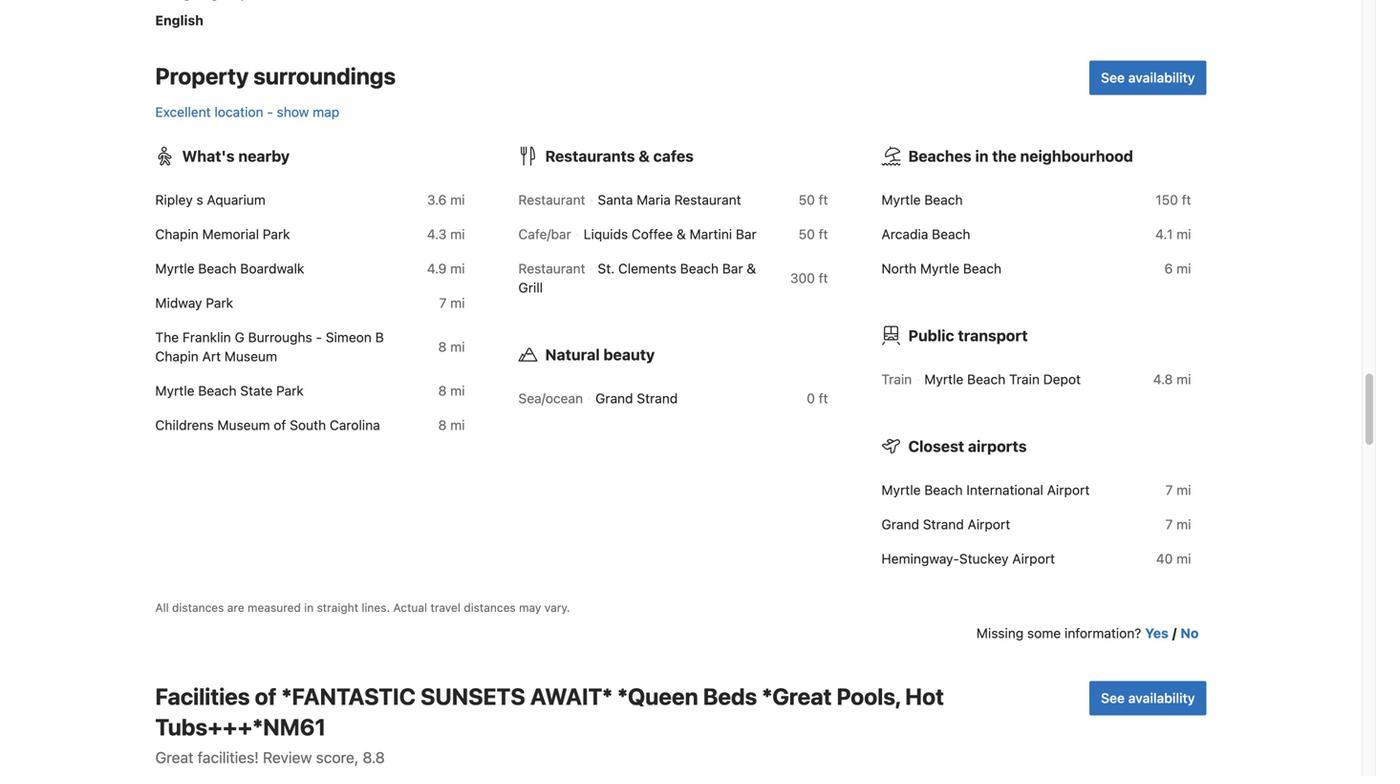 Task type: describe. For each thing, give the bounding box(es) containing it.
150 ft
[[1156, 192, 1191, 208]]

6 mi
[[1164, 261, 1191, 277]]

8 mi for -
[[438, 339, 465, 355]]

stuckey
[[959, 551, 1009, 567]]

beach for arcadia beach
[[932, 226, 970, 242]]

& inside the 'st. clements beach bar & grill'
[[747, 261, 756, 277]]

myrtle down public
[[924, 372, 964, 387]]

beds
[[703, 684, 757, 710]]

3.6
[[427, 192, 447, 208]]

missing
[[977, 626, 1024, 642]]

hemingway-stuckey airport
[[882, 551, 1055, 567]]

the
[[155, 330, 179, 345]]

beach inside the 'st. clements beach bar & grill'
[[680, 261, 719, 277]]

s
[[196, 192, 203, 208]]

airports
[[968, 438, 1027, 456]]

ft for st. clements beach bar & grill
[[819, 270, 828, 286]]

beach for myrtle beach train depot
[[967, 372, 1006, 387]]

depot
[[1043, 372, 1081, 387]]

50 for santa maria restaurant
[[799, 192, 815, 208]]

are
[[227, 602, 244, 615]]

santa maria restaurant
[[598, 192, 741, 208]]

no button
[[1181, 624, 1199, 644]]

1 distances from the left
[[172, 602, 224, 615]]

north
[[882, 261, 917, 277]]

8 mi for carolina
[[438, 418, 465, 433]]

what's nearby
[[182, 147, 290, 165]]

show
[[277, 104, 309, 120]]

of inside facilities of *fantastic sunsets await* *queen beds *great pools, hot tubs+++*nm61 great facilities! review score, 8.8
[[255, 684, 277, 710]]

santa
[[598, 192, 633, 208]]

0 ft
[[807, 391, 828, 407]]

myrtle beach boardwalk
[[155, 261, 304, 277]]

beach down the arcadia beach
[[963, 261, 1002, 277]]

8 for carolina
[[438, 418, 447, 433]]

memorial
[[202, 226, 259, 242]]

hot
[[905, 684, 944, 710]]

yes button
[[1145, 624, 1169, 644]]

actual
[[393, 602, 427, 615]]

b
[[375, 330, 384, 345]]

public
[[908, 327, 954, 345]]

ripley
[[155, 192, 193, 208]]

myrtle beach state park
[[155, 383, 304, 399]]

0 vertical spatial of
[[274, 418, 286, 433]]

north myrtle beach
[[882, 261, 1002, 277]]

4.9
[[427, 261, 447, 277]]

2 8 from the top
[[438, 383, 447, 399]]

2 distances from the left
[[464, 602, 516, 615]]

location
[[214, 104, 263, 120]]

restaurants
[[545, 147, 635, 165]]

2 availability from the top
[[1128, 691, 1195, 707]]

midway
[[155, 295, 202, 311]]

2 see availability from the top
[[1101, 691, 1195, 707]]

aquarium
[[207, 192, 266, 208]]

score,
[[316, 749, 359, 767]]

beauty
[[603, 346, 655, 364]]

closest
[[908, 438, 964, 456]]

mi for north myrtle beach
[[1176, 261, 1191, 277]]

nearby
[[238, 147, 290, 165]]

airport for hemingway-stuckey airport
[[1012, 551, 1055, 567]]

mi for the franklin g burroughs - simeon b chapin art museum
[[450, 339, 465, 355]]

50 for liquids coffee & martini bar
[[799, 226, 815, 242]]

1 availability from the top
[[1128, 70, 1195, 86]]

1 horizontal spatial in
[[975, 147, 989, 165]]

7 for myrtle beach international airport
[[1165, 483, 1173, 498]]

property surroundings
[[155, 63, 396, 89]]

myrtle beach train depot
[[924, 372, 1081, 387]]

facilities
[[155, 684, 250, 710]]

4.3
[[427, 226, 447, 242]]

40
[[1156, 551, 1173, 567]]

information?
[[1064, 626, 1141, 642]]

what's
[[182, 147, 235, 165]]

50 ft for santa maria restaurant
[[799, 192, 828, 208]]

facilities!
[[198, 749, 259, 767]]

myrtle for 8 mi
[[155, 383, 194, 399]]

2 see from the top
[[1101, 691, 1125, 707]]

4.9 mi
[[427, 261, 465, 277]]

st. clements beach bar & grill
[[518, 261, 756, 296]]

beach for myrtle beach state park
[[198, 383, 237, 399]]

8 for -
[[438, 339, 447, 355]]

property
[[155, 63, 249, 89]]

0 horizontal spatial &
[[639, 147, 650, 165]]

myrtle for 150 ft
[[882, 192, 921, 208]]

40 mi
[[1156, 551, 1191, 567]]

sea/ocean
[[518, 391, 583, 407]]

simeon
[[326, 330, 372, 345]]

grand strand airport
[[882, 517, 1010, 533]]

ft for santa maria restaurant
[[819, 192, 828, 208]]

travel
[[430, 602, 461, 615]]

beaches in the neighbourhood
[[908, 147, 1133, 165]]

grill
[[518, 280, 543, 296]]

myrtle beach international airport
[[882, 483, 1090, 498]]

map
[[313, 104, 339, 120]]

museum inside the franklin g burroughs - simeon b chapin art museum
[[224, 349, 277, 365]]

restaurant for st. clements beach bar & grill
[[518, 261, 585, 277]]

natural
[[545, 346, 600, 364]]

0 vertical spatial park
[[263, 226, 290, 242]]

neighbourhood
[[1020, 147, 1133, 165]]

0 vertical spatial -
[[267, 104, 273, 120]]

*queen
[[617, 684, 698, 710]]

await*
[[530, 684, 613, 710]]

ft for liquids coffee & martini bar
[[819, 226, 828, 242]]

airport for grand strand airport
[[968, 517, 1010, 533]]

7 mi for grand strand airport
[[1165, 517, 1191, 533]]

transport
[[958, 327, 1028, 345]]

ft for grand strand
[[819, 391, 828, 407]]

international
[[966, 483, 1043, 498]]

coffee
[[632, 226, 673, 242]]

the franklin g burroughs - simeon b chapin art museum
[[155, 330, 384, 365]]

mi for hemingway-stuckey airport
[[1176, 551, 1191, 567]]

mi for myrtle beach boardwalk
[[450, 261, 465, 277]]

pools,
[[837, 684, 900, 710]]

beach for myrtle beach boardwalk
[[198, 261, 237, 277]]

all distances are measured in straight lines. actual travel distances may vary.
[[155, 602, 570, 615]]

myrtle down the arcadia beach
[[920, 261, 959, 277]]



Task type: vqa. For each thing, say whether or not it's contained in the screenshot.
bottom Strand
yes



Task type: locate. For each thing, give the bounding box(es) containing it.
of left south
[[274, 418, 286, 433]]

0 vertical spatial 7 mi
[[439, 295, 465, 311]]

beach
[[924, 192, 963, 208], [932, 226, 970, 242], [198, 261, 237, 277], [680, 261, 719, 277], [963, 261, 1002, 277], [967, 372, 1006, 387], [198, 383, 237, 399], [924, 483, 963, 498]]

1 vertical spatial 8 mi
[[438, 383, 465, 399]]

mi
[[450, 192, 465, 208], [450, 226, 465, 242], [1176, 226, 1191, 242], [450, 261, 465, 277], [1176, 261, 1191, 277], [450, 295, 465, 311], [450, 339, 465, 355], [1176, 372, 1191, 387], [450, 383, 465, 399], [450, 418, 465, 433], [1176, 483, 1191, 498], [1176, 517, 1191, 533], [1176, 551, 1191, 567]]

myrtle up "childrens" at bottom
[[155, 383, 194, 399]]

2 train from the left
[[1009, 372, 1040, 387]]

2 vertical spatial 7 mi
[[1165, 517, 1191, 533]]

300
[[790, 270, 815, 286]]

1 vertical spatial 8
[[438, 383, 447, 399]]

myrtle up midway
[[155, 261, 194, 277]]

chapin inside the franklin g burroughs - simeon b chapin art museum
[[155, 349, 199, 365]]

1 vertical spatial 50 ft
[[799, 226, 828, 242]]

&
[[639, 147, 650, 165], [677, 226, 686, 242], [747, 261, 756, 277]]

0 vertical spatial 7
[[439, 295, 447, 311]]

1 vertical spatial of
[[255, 684, 277, 710]]

2 vertical spatial 8
[[438, 418, 447, 433]]

in left the straight
[[304, 602, 314, 615]]

myrtle
[[882, 192, 921, 208], [155, 261, 194, 277], [920, 261, 959, 277], [924, 372, 964, 387], [155, 383, 194, 399], [882, 483, 921, 498]]

arcadia beach
[[882, 226, 970, 242]]

myrtle up the arcadia
[[882, 192, 921, 208]]

review
[[263, 749, 312, 767]]

beach up north myrtle beach on the top right of page
[[932, 226, 970, 242]]

beach up the arcadia beach
[[924, 192, 963, 208]]

1 horizontal spatial &
[[677, 226, 686, 242]]

1 train from the left
[[882, 372, 912, 387]]

1 horizontal spatial -
[[316, 330, 322, 345]]

yes
[[1145, 626, 1169, 642]]

bar right martini
[[736, 226, 757, 242]]

see down the information?
[[1101, 691, 1125, 707]]

*great
[[762, 684, 832, 710]]

public transport
[[908, 327, 1028, 345]]

beach down chapin memorial park
[[198, 261, 237, 277]]

2 50 from the top
[[799, 226, 815, 242]]

of up tubs+++*nm61
[[255, 684, 277, 710]]

1 vertical spatial availability
[[1128, 691, 1195, 707]]

bar down martini
[[722, 261, 743, 277]]

strand for grand strand
[[637, 391, 678, 407]]

in
[[975, 147, 989, 165], [304, 602, 314, 615]]

grand for grand strand
[[595, 391, 633, 407]]

0 vertical spatial bar
[[736, 226, 757, 242]]

1 vertical spatial in
[[304, 602, 314, 615]]

0 horizontal spatial in
[[304, 602, 314, 615]]

- left simeon
[[316, 330, 322, 345]]

airport right stuckey at the right
[[1012, 551, 1055, 567]]

1 vertical spatial strand
[[923, 517, 964, 533]]

150
[[1156, 192, 1178, 208]]

1 50 ft from the top
[[799, 192, 828, 208]]

2 8 mi from the top
[[438, 383, 465, 399]]

mi for myrtle beach international airport
[[1176, 483, 1191, 498]]

beach down art
[[198, 383, 237, 399]]

franklin
[[182, 330, 231, 345]]

4.8 mi
[[1153, 372, 1191, 387]]

childrens
[[155, 418, 214, 433]]

chapin down the at the left of the page
[[155, 349, 199, 365]]

natural beauty
[[545, 346, 655, 364]]

may
[[519, 602, 541, 615]]

1 vertical spatial see
[[1101, 691, 1125, 707]]

all
[[155, 602, 169, 615]]

- left show
[[267, 104, 273, 120]]

see up neighbourhood
[[1101, 70, 1125, 86]]

1 horizontal spatial distances
[[464, 602, 516, 615]]

cafe/bar
[[518, 226, 571, 242]]

2 horizontal spatial &
[[747, 261, 756, 277]]

0 horizontal spatial strand
[[637, 391, 678, 407]]

7 mi for myrtle beach international airport
[[1165, 483, 1191, 498]]

cafes
[[653, 147, 694, 165]]

mi for chapin memorial park
[[450, 226, 465, 242]]

restaurant for santa maria restaurant
[[518, 192, 585, 208]]

7 mi
[[439, 295, 465, 311], [1165, 483, 1191, 498], [1165, 517, 1191, 533]]

0 horizontal spatial grand
[[595, 391, 633, 407]]

1 vertical spatial 50
[[799, 226, 815, 242]]

beach up grand strand airport
[[924, 483, 963, 498]]

beach for myrtle beach international airport
[[924, 483, 963, 498]]

maria
[[637, 192, 671, 208]]

1 vertical spatial bar
[[722, 261, 743, 277]]

midway park
[[155, 295, 233, 311]]

& right 'coffee'
[[677, 226, 686, 242]]

1 vertical spatial see availability button
[[1089, 682, 1206, 716]]

train down public
[[882, 372, 912, 387]]

8 mi
[[438, 339, 465, 355], [438, 383, 465, 399], [438, 418, 465, 433]]

0 vertical spatial 50 ft
[[799, 192, 828, 208]]

1 vertical spatial 7
[[1165, 483, 1173, 498]]

50 ft
[[799, 192, 828, 208], [799, 226, 828, 242]]

1 vertical spatial -
[[316, 330, 322, 345]]

grand
[[595, 391, 633, 407], [882, 517, 919, 533]]

closest airports
[[908, 438, 1027, 456]]

0 horizontal spatial train
[[882, 372, 912, 387]]

1 vertical spatial chapin
[[155, 349, 199, 365]]

strand down beauty
[[637, 391, 678, 407]]

2 vertical spatial &
[[747, 261, 756, 277]]

airport
[[1047, 483, 1090, 498], [968, 517, 1010, 533], [1012, 551, 1055, 567]]

2 see availability button from the top
[[1089, 682, 1206, 716]]

distances right all
[[172, 602, 224, 615]]

0 vertical spatial 8 mi
[[438, 339, 465, 355]]

50 ft for liquids coffee & martini bar
[[799, 226, 828, 242]]

grand strand
[[595, 391, 678, 407]]

1 8 mi from the top
[[438, 339, 465, 355]]

museum down g
[[224, 349, 277, 365]]

park up boardwalk
[[263, 226, 290, 242]]

hemingway-
[[882, 551, 959, 567]]

/
[[1172, 626, 1177, 642]]

0
[[807, 391, 815, 407]]

park down myrtle beach boardwalk
[[206, 295, 233, 311]]

1 see availability button from the top
[[1089, 61, 1206, 95]]

0 horizontal spatial -
[[267, 104, 273, 120]]

7 for midway park
[[439, 295, 447, 311]]

4.1
[[1155, 226, 1173, 242]]

g
[[235, 330, 244, 345]]

bar
[[736, 226, 757, 242], [722, 261, 743, 277]]

0 vertical spatial 8
[[438, 339, 447, 355]]

7 mi for midway park
[[439, 295, 465, 311]]

beach for myrtle beach
[[924, 192, 963, 208]]

2 50 ft from the top
[[799, 226, 828, 242]]

park
[[263, 226, 290, 242], [206, 295, 233, 311], [276, 383, 304, 399]]

1 vertical spatial park
[[206, 295, 233, 311]]

see availability button
[[1089, 61, 1206, 95], [1089, 682, 1206, 716]]

mi for childrens museum of south carolina
[[450, 418, 465, 433]]

3 8 from the top
[[438, 418, 447, 433]]

mi for midway park
[[450, 295, 465, 311]]

2 chapin from the top
[[155, 349, 199, 365]]

grand down natural beauty
[[595, 391, 633, 407]]

0 vertical spatial grand
[[595, 391, 633, 407]]

2 vertical spatial park
[[276, 383, 304, 399]]

missing some information? yes / no
[[977, 626, 1199, 642]]

sunsets
[[420, 684, 525, 710]]

in left the
[[975, 147, 989, 165]]

1 vertical spatial museum
[[217, 418, 270, 433]]

1 horizontal spatial grand
[[882, 517, 919, 533]]

1 vertical spatial airport
[[968, 517, 1010, 533]]

grand for grand strand airport
[[882, 517, 919, 533]]

restaurant up martini
[[674, 192, 741, 208]]

museum down state
[[217, 418, 270, 433]]

7
[[439, 295, 447, 311], [1165, 483, 1173, 498], [1165, 517, 1173, 533]]

0 vertical spatial see availability button
[[1089, 61, 1206, 95]]

3.6 mi
[[427, 192, 465, 208]]

clements
[[618, 261, 677, 277]]

0 horizontal spatial distances
[[172, 602, 224, 615]]

0 vertical spatial chapin
[[155, 226, 199, 242]]

childrens museum of south carolina
[[155, 418, 380, 433]]

martini
[[690, 226, 732, 242]]

2 vertical spatial 7
[[1165, 517, 1173, 533]]

tubs+++*nm61
[[155, 714, 326, 741]]

carolina
[[330, 418, 380, 433]]

distances left may
[[464, 602, 516, 615]]

excellent location - show map link
[[155, 104, 339, 120]]

mi for grand strand airport
[[1176, 517, 1191, 533]]

mi for myrtle beach state park
[[450, 383, 465, 399]]

strand for grand strand airport
[[923, 517, 964, 533]]

english
[[155, 12, 203, 28]]

liquids coffee & martini bar
[[584, 226, 757, 242]]

ripley s aquarium
[[155, 192, 266, 208]]

ft
[[819, 192, 828, 208], [1182, 192, 1191, 208], [819, 226, 828, 242], [819, 270, 828, 286], [819, 391, 828, 407]]

myrtle down closest
[[882, 483, 921, 498]]

grand up hemingway-
[[882, 517, 919, 533]]

1 vertical spatial see availability
[[1101, 691, 1195, 707]]

1 horizontal spatial strand
[[923, 517, 964, 533]]

arcadia
[[882, 226, 928, 242]]

no
[[1181, 626, 1199, 642]]

restaurants & cafes
[[545, 147, 694, 165]]

chapin
[[155, 226, 199, 242], [155, 349, 199, 365]]

myrtle for 4.9 mi
[[155, 261, 194, 277]]

measured
[[248, 602, 301, 615]]

restaurant up the grill
[[518, 261, 585, 277]]

6
[[1164, 261, 1173, 277]]

1 50 from the top
[[799, 192, 815, 208]]

0 vertical spatial see
[[1101, 70, 1125, 86]]

state
[[240, 383, 273, 399]]

beach down martini
[[680, 261, 719, 277]]

vary.
[[544, 602, 570, 615]]

7 for grand strand airport
[[1165, 517, 1173, 533]]

art
[[202, 349, 221, 365]]

0 vertical spatial in
[[975, 147, 989, 165]]

2 vertical spatial 8 mi
[[438, 418, 465, 433]]

mi for arcadia beach
[[1176, 226, 1191, 242]]

myrtle for 7 mi
[[882, 483, 921, 498]]

mi for ripley s aquarium
[[450, 192, 465, 208]]

the
[[992, 147, 1016, 165]]

0 vertical spatial &
[[639, 147, 650, 165]]

0 vertical spatial strand
[[637, 391, 678, 407]]

park right state
[[276, 383, 304, 399]]

0 vertical spatial airport
[[1047, 483, 1090, 498]]

strand up hemingway-
[[923, 517, 964, 533]]

- inside the franklin g burroughs - simeon b chapin art museum
[[316, 330, 322, 345]]

great
[[155, 749, 194, 767]]

4.3 mi
[[427, 226, 465, 242]]

1 chapin from the top
[[155, 226, 199, 242]]

bar inside the 'st. clements beach bar & grill'
[[722, 261, 743, 277]]

& left cafes
[[639, 147, 650, 165]]

4.8
[[1153, 372, 1173, 387]]

beach down transport
[[967, 372, 1006, 387]]

boardwalk
[[240, 261, 304, 277]]

myrtle beach
[[882, 192, 963, 208]]

0 vertical spatial 50
[[799, 192, 815, 208]]

1 see from the top
[[1101, 70, 1125, 86]]

1 8 from the top
[[438, 339, 447, 355]]

airport down myrtle beach international airport
[[968, 517, 1010, 533]]

train left 'depot'
[[1009, 372, 1040, 387]]

restaurant up cafe/bar
[[518, 192, 585, 208]]

1 horizontal spatial train
[[1009, 372, 1040, 387]]

beaches
[[908, 147, 972, 165]]

excellent
[[155, 104, 211, 120]]

300 ft
[[790, 270, 828, 286]]

0 vertical spatial availability
[[1128, 70, 1195, 86]]

2 vertical spatial airport
[[1012, 551, 1055, 567]]

1 vertical spatial 7 mi
[[1165, 483, 1191, 498]]

0 vertical spatial see availability
[[1101, 70, 1195, 86]]

chapin down ripley
[[155, 226, 199, 242]]

*fantastic
[[281, 684, 416, 710]]

1 see availability from the top
[[1101, 70, 1195, 86]]

0 vertical spatial museum
[[224, 349, 277, 365]]

1 vertical spatial grand
[[882, 517, 919, 533]]

& left 300
[[747, 261, 756, 277]]

1 vertical spatial &
[[677, 226, 686, 242]]

burroughs
[[248, 330, 312, 345]]

airport right international
[[1047, 483, 1090, 498]]

3 8 mi from the top
[[438, 418, 465, 433]]

chapin memorial park
[[155, 226, 290, 242]]



